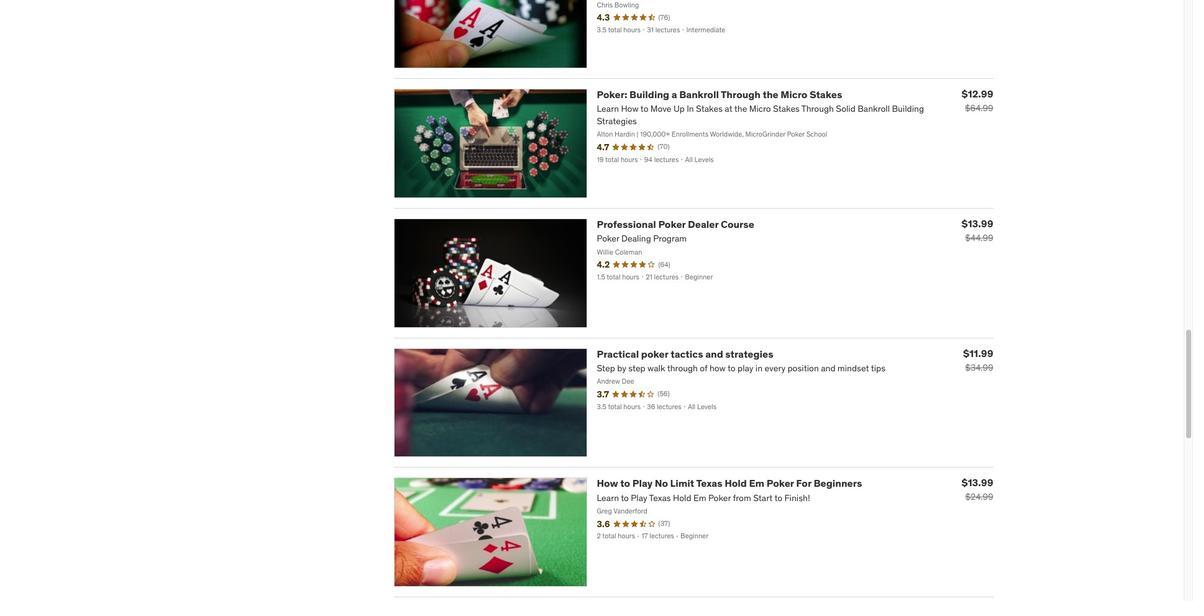 Task type: describe. For each thing, give the bounding box(es) containing it.
how to play no limit texas hold em poker for beginners link
[[597, 478, 863, 490]]

no
[[655, 478, 668, 490]]

to
[[621, 478, 630, 490]]

professional
[[597, 218, 656, 231]]

$12.99 $64.99
[[962, 88, 994, 114]]

a
[[672, 88, 677, 101]]

play
[[633, 478, 653, 490]]

micro
[[781, 88, 808, 101]]

poker:
[[597, 88, 628, 101]]

em
[[749, 478, 765, 490]]

$11.99
[[964, 347, 994, 360]]

practical poker tactics and strategies link
[[597, 348, 774, 360]]

bankroll
[[680, 88, 719, 101]]

how
[[597, 478, 618, 490]]

limit
[[671, 478, 695, 490]]

the
[[763, 88, 779, 101]]

hold
[[725, 478, 747, 490]]

$12.99
[[962, 88, 994, 100]]

texas
[[697, 478, 723, 490]]

dealer
[[688, 218, 719, 231]]

through
[[721, 88, 761, 101]]

strategies
[[726, 348, 774, 360]]

1 vertical spatial poker
[[767, 478, 794, 490]]

course
[[721, 218, 755, 231]]



Task type: vqa. For each thing, say whether or not it's contained in the screenshot.
Starting
no



Task type: locate. For each thing, give the bounding box(es) containing it.
$34.99
[[966, 362, 994, 373]]

$44.99
[[966, 232, 994, 244]]

$13.99 up $24.99
[[962, 477, 994, 490]]

how to play no limit texas hold em poker for beginners
[[597, 478, 863, 490]]

$24.99
[[966, 492, 994, 503]]

poker left dealer
[[659, 218, 686, 231]]

$11.99 $34.99
[[964, 347, 994, 373]]

1 horizontal spatial poker
[[767, 478, 794, 490]]

poker
[[642, 348, 669, 360]]

2 $13.99 from the top
[[962, 477, 994, 490]]

practical poker tactics and strategies
[[597, 348, 774, 360]]

0 vertical spatial poker
[[659, 218, 686, 231]]

for
[[797, 478, 812, 490]]

and
[[706, 348, 724, 360]]

$13.99 for professional poker dealer course
[[962, 217, 994, 230]]

$13.99
[[962, 217, 994, 230], [962, 477, 994, 490]]

professional poker dealer course link
[[597, 218, 755, 231]]

$64.99
[[965, 103, 994, 114]]

1 vertical spatial $13.99
[[962, 477, 994, 490]]

$13.99 $44.99
[[962, 217, 994, 244]]

tactics
[[671, 348, 704, 360]]

0 vertical spatial $13.99
[[962, 217, 994, 230]]

stakes
[[810, 88, 843, 101]]

1 $13.99 from the top
[[962, 217, 994, 230]]

$13.99 for how to play no limit texas hold em poker for beginners
[[962, 477, 994, 490]]

$13.99 $24.99
[[962, 477, 994, 503]]

poker left the for
[[767, 478, 794, 490]]

0 horizontal spatial poker
[[659, 218, 686, 231]]

poker: building a bankroll through the micro stakes
[[597, 88, 843, 101]]

$13.99 up $44.99
[[962, 217, 994, 230]]

building
[[630, 88, 670, 101]]

poker: building a bankroll through the micro stakes link
[[597, 88, 843, 101]]

professional poker dealer course
[[597, 218, 755, 231]]

beginners
[[814, 478, 863, 490]]

practical
[[597, 348, 639, 360]]

poker
[[659, 218, 686, 231], [767, 478, 794, 490]]



